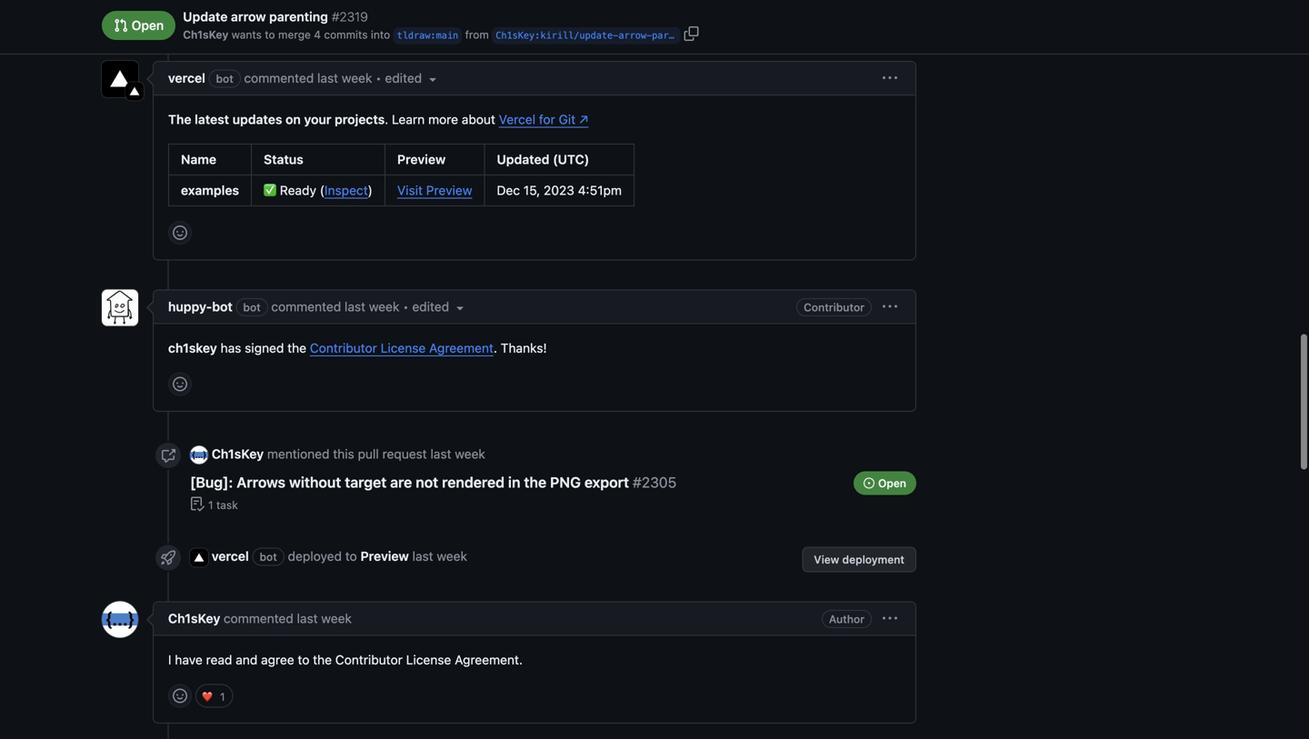 Task type: locate. For each thing, give the bounding box(es) containing it.
copy image
[[684, 26, 699, 41]]

on
[[286, 112, 301, 127]]

0 vertical spatial commented last week
[[244, 70, 372, 85]]

ch1skey wants to merge 4 commits into tldraw : main from ch1skey : kirill/update-arrow-parenting
[[183, 28, 703, 41]]

triangle down image for huppy-bot
[[453, 301, 468, 315]]

in
[[508, 474, 521, 491]]

deployed link
[[288, 549, 342, 564]]

week up the rendered
[[455, 447, 486, 462]]

not
[[416, 474, 439, 491]]

edited button up learn
[[385, 69, 440, 88]]

license
[[381, 341, 426, 356], [406, 653, 452, 668]]

@ch1skey image
[[190, 446, 208, 465], [102, 602, 138, 638]]

1 right 'checklist' icon
[[208, 499, 213, 512]]

huppy- up "wants"
[[212, 8, 256, 23]]

1 horizontal spatial open
[[879, 477, 907, 490]]

1 vertical spatial vercel link
[[212, 549, 249, 564]]

0 horizontal spatial @huppy bot image
[[102, 290, 138, 326]]

week up contributor license agreement link
[[369, 299, 400, 314]]

• up contributor license agreement link
[[403, 299, 409, 314]]

kirill/update-
[[541, 30, 619, 41]]

0 vertical spatial triangle down image
[[426, 72, 440, 87]]

0 vertical spatial •
[[376, 70, 382, 85]]

0 vertical spatial contributor
[[804, 301, 865, 314]]

huppy-bot link up ch1skey
[[168, 299, 233, 314]]

0 horizontal spatial @vercel image
[[102, 61, 138, 97]]

1 horizontal spatial triangle down image
[[453, 301, 468, 315]]

vercel
[[168, 70, 205, 85], [212, 549, 249, 564]]

add or remove reactions element
[[168, 221, 192, 245], [168, 372, 192, 396], [168, 685, 192, 708]]

open left update
[[128, 18, 164, 33]]

0 vertical spatial @ch1skey image
[[190, 446, 208, 465]]

vercel down task
[[212, 549, 249, 564]]

1 vertical spatial license
[[406, 653, 452, 668]]

license left agreement
[[381, 341, 426, 356]]

ch1skey link up have
[[168, 612, 220, 627]]

bot inside 'bot added   the patch'
[[287, 10, 305, 23]]

open for issue opened "icon"
[[879, 477, 907, 490]]

0 vertical spatial @vercel image
[[102, 61, 138, 97]]

1 inside ❤️ 1
[[220, 691, 225, 704]]

1 horizontal spatial vercel
[[212, 549, 249, 564]]

1 vertical spatial commented last week
[[271, 299, 400, 314]]

bot
[[256, 8, 276, 23], [287, 10, 305, 23], [216, 72, 234, 85], [212, 299, 233, 314], [243, 301, 261, 314], [260, 551, 277, 564]]

• up the latest updates on your projects . learn more about vercel for git ↗︎
[[376, 70, 382, 85]]

1 vertical spatial edited button
[[412, 297, 468, 316]]

edited button for huppy-bot
[[412, 297, 468, 316]]

vercel link up the
[[168, 70, 205, 85]]

0 vertical spatial ch1skey link
[[183, 26, 229, 43]]

ch1skey right from
[[496, 30, 535, 41]]

commented last week for vercel
[[244, 70, 372, 85]]

(utc)
[[553, 152, 590, 167]]

triangle down image
[[426, 72, 440, 87], [453, 301, 468, 315]]

2 : from the left
[[535, 30, 541, 41]]

0 horizontal spatial :
[[431, 30, 436, 41]]

bot up has
[[212, 299, 233, 314]]

1 horizontal spatial 1
[[220, 691, 225, 704]]

1 vertical spatial huppy-bot
[[168, 299, 233, 314]]

commented last week
[[244, 70, 372, 85], [271, 299, 400, 314]]

1 add or remove reactions element from the top
[[168, 221, 192, 245]]

vercel up the
[[168, 70, 205, 85]]

the latest updates on your projects . learn more about vercel for git ↗︎
[[168, 112, 589, 127]]

add or remove reactions image left ❤️ on the bottom of page
[[173, 689, 187, 704]]

preview right deployed
[[361, 549, 409, 564]]

parenting inside ch1skey wants to merge 4 commits into tldraw : main from ch1skey : kirill/update-arrow-parenting
[[652, 30, 703, 41]]

1 vertical spatial commented
[[271, 299, 341, 314]]

last week link down commits
[[318, 70, 372, 85]]

agree
[[261, 653, 294, 668]]

1 vertical spatial add or remove reactions image
[[173, 689, 187, 704]]

contributor
[[804, 301, 865, 314], [310, 341, 377, 356], [336, 653, 403, 668]]

2 vertical spatial show options image
[[883, 612, 898, 627]]

↗︎
[[579, 112, 589, 127]]

0 vertical spatial edited
[[385, 70, 426, 85]]

to down update arrow parenting #2319
[[265, 28, 275, 41]]

open right issue opened "icon"
[[879, 477, 907, 490]]

huppy-bot link up "wants"
[[212, 8, 276, 23]]

. left thanks!
[[494, 341, 498, 356]]

export
[[585, 474, 630, 491]]

edited
[[385, 70, 426, 85], [412, 299, 453, 314]]

1 horizontal spatial @ch1skey image
[[190, 446, 208, 465]]

1
[[208, 499, 213, 512], [220, 691, 225, 704]]

commented last week for huppy-bot
[[271, 299, 400, 314]]

0 horizontal spatial .
[[385, 112, 389, 127]]

1 vertical spatial preview
[[426, 183, 473, 198]]

1 vertical spatial @ch1skey image
[[102, 602, 138, 638]]

preview
[[397, 152, 446, 167], [426, 183, 473, 198], [361, 549, 409, 564]]

ch1skey link up arrows
[[212, 447, 264, 462]]

parenting
[[269, 9, 328, 24], [652, 30, 703, 41]]

add or remove reactions element for contributor's show options icon
[[168, 372, 192, 396]]

and
[[236, 653, 258, 668]]

1 vertical spatial edited
[[412, 299, 453, 314]]

huppy-bot link
[[212, 8, 276, 23], [168, 299, 233, 314]]

2 vertical spatial to
[[298, 653, 310, 668]]

1 vertical spatial parenting
[[652, 30, 703, 41]]

ch1skey has signed the contributor license agreement . thanks!
[[168, 341, 547, 356]]

the up 'into'
[[356, 8, 375, 23]]

1 vertical spatial .
[[494, 341, 498, 356]]

last week link right preview 'link' at the left bottom of page
[[413, 547, 468, 566]]

bot up latest
[[216, 72, 234, 85]]

open
[[128, 18, 164, 33], [879, 477, 907, 490]]

2 add or remove reactions image from the top
[[173, 689, 187, 704]]

last up from
[[457, 8, 478, 23]]

0 vertical spatial edited button
[[385, 69, 440, 88]]

preview right visit
[[426, 183, 473, 198]]

add or remove reactions element down examples
[[168, 221, 192, 245]]

has
[[221, 341, 241, 356]]

add or remove reactions image down ch1skey
[[173, 377, 187, 392]]

vercel link
[[168, 70, 205, 85], [212, 549, 249, 564]]

the
[[356, 8, 375, 23], [288, 341, 307, 356], [524, 474, 547, 491], [313, 653, 332, 668]]

huppy-bot up "wants"
[[212, 8, 276, 23]]

0 horizontal spatial 1
[[208, 499, 213, 512]]

2 show options image from the top
[[883, 300, 898, 314]]

0 vertical spatial vercel
[[168, 70, 205, 85]]

1 vertical spatial •
[[403, 299, 409, 314]]

0 vertical spatial add or remove reactions image
[[173, 377, 187, 392]]

1 vertical spatial 1
[[220, 691, 225, 704]]

0 horizontal spatial open
[[128, 18, 164, 33]]

0 horizontal spatial •
[[376, 70, 382, 85]]

bot left deployed link
[[260, 551, 277, 564]]

table
[[168, 144, 635, 206]]

: down label
[[431, 30, 436, 41]]

into
[[371, 28, 390, 41]]

deployed to preview last week
[[288, 549, 468, 564]]

edited button
[[385, 69, 440, 88], [412, 297, 468, 316]]

ch1skey down update
[[183, 28, 229, 41]]

edited up agreement
[[412, 299, 453, 314]]

•
[[376, 70, 382, 85], [403, 299, 409, 314]]

0 vertical spatial @huppy bot image
[[190, 8, 208, 26]]

triangle down image up agreement
[[453, 301, 468, 315]]

1 vertical spatial huppy-
[[168, 299, 212, 314]]

the right agree
[[313, 653, 332, 668]]

@vercel image right rocket image
[[190, 549, 208, 567]]

3 show options image from the top
[[883, 612, 898, 627]]

@vercel image
[[102, 61, 138, 97], [190, 549, 208, 567]]

.
[[385, 112, 389, 127], [494, 341, 498, 356]]

from
[[465, 28, 489, 41]]

triangle down image up more
[[426, 72, 440, 87]]

preview link
[[361, 549, 409, 564]]

@huppy bot image
[[190, 8, 208, 26], [102, 290, 138, 326]]

1 task
[[208, 499, 238, 512]]

commented for huppy-bot
[[271, 299, 341, 314]]

git pull request image
[[114, 18, 128, 33]]

commented up signed
[[271, 299, 341, 314]]

ch1skey link for wants to merge
[[183, 26, 229, 43]]

last up i have read and agree to the contributor license agreement.
[[297, 612, 318, 627]]

ch1skey for ch1skey mentioned this pull request last week
[[212, 447, 264, 462]]

last week link
[[457, 8, 512, 23], [318, 70, 372, 85], [345, 299, 400, 314], [431, 447, 486, 462], [413, 547, 468, 566], [297, 612, 352, 627]]

last up [bug]: arrows without target are not rendered in the png export #2305 at bottom
[[431, 447, 452, 462]]

add or remove reactions element left ❤️ on the bottom of page
[[168, 685, 192, 708]]

commented up and
[[224, 612, 294, 627]]

0 vertical spatial commented
[[244, 70, 314, 85]]

2 vertical spatial contributor
[[336, 653, 403, 668]]

huppy- up ch1skey
[[168, 299, 212, 314]]

1 horizontal spatial to
[[298, 653, 310, 668]]

[bug]:
[[190, 474, 233, 491]]

. left learn
[[385, 112, 389, 127]]

1 vertical spatial ch1skey link
[[212, 447, 264, 462]]

target
[[345, 474, 387, 491]]

update
[[183, 9, 228, 24]]

are
[[390, 474, 412, 491]]

0 vertical spatial open
[[128, 18, 164, 33]]

contributor license agreement link
[[310, 341, 494, 356]]

the right in
[[524, 474, 547, 491]]

git
[[559, 112, 576, 127]]

add or remove reactions element down ch1skey
[[168, 372, 192, 396]]

edited button up agreement
[[412, 297, 468, 316]]

commented last week up your
[[244, 70, 372, 85]]

last week link up from
[[457, 8, 512, 23]]

last
[[457, 8, 478, 23], [318, 70, 338, 85], [345, 299, 366, 314], [431, 447, 452, 462], [413, 549, 434, 564], [297, 612, 318, 627]]

vercel
[[499, 112, 536, 127]]

ch1skey up have
[[168, 612, 220, 627]]

agreement
[[429, 341, 494, 356]]

1 vertical spatial show options image
[[883, 300, 898, 314]]

1 : from the left
[[431, 30, 436, 41]]

2 vertical spatial commented
[[224, 612, 294, 627]]

to left preview 'link' at the left bottom of page
[[345, 549, 357, 564]]

1 horizontal spatial :
[[535, 30, 541, 41]]

bot up "wants"
[[256, 8, 276, 23]]

vercel link down task
[[212, 549, 249, 564]]

label
[[426, 8, 454, 23]]

0 horizontal spatial vercel link
[[168, 70, 205, 85]]

preview up visit
[[397, 152, 446, 167]]

: right from
[[535, 30, 541, 41]]

1 vertical spatial open
[[879, 477, 907, 490]]

1 vertical spatial contributor
[[310, 341, 377, 356]]

ch1skey link down update
[[183, 26, 229, 43]]

commented last week up the ch1skey has signed the contributor license agreement . thanks!
[[271, 299, 400, 314]]

add or remove reactions image
[[173, 377, 187, 392], [173, 689, 187, 704]]

(
[[320, 183, 325, 198]]

last week link up the ch1skey has signed the contributor license agreement . thanks!
[[345, 299, 400, 314]]

0 horizontal spatial parenting
[[269, 9, 328, 24]]

0 vertical spatial add or remove reactions element
[[168, 221, 192, 245]]

1 vertical spatial to
[[345, 549, 357, 564]]

2 vertical spatial add or remove reactions element
[[168, 685, 192, 708]]

more
[[429, 112, 459, 127]]

open for git pull request icon at the left top
[[128, 18, 164, 33]]

1 vertical spatial triangle down image
[[453, 301, 468, 315]]

ch1skey up arrows
[[212, 447, 264, 462]]

week right preview 'link' at the left bottom of page
[[437, 549, 468, 564]]

1 show options image from the top
[[883, 71, 898, 85]]

0 horizontal spatial triangle down image
[[426, 72, 440, 87]]

0 vertical spatial license
[[381, 341, 426, 356]]

bot added   the patch
[[287, 8, 415, 23]]

1 right ❤️ on the bottom of page
[[220, 691, 225, 704]]

2023
[[544, 183, 575, 198]]

0 horizontal spatial to
[[265, 28, 275, 41]]

2 vertical spatial ch1skey link
[[168, 612, 220, 627]]

1 horizontal spatial •
[[403, 299, 409, 314]]

0 horizontal spatial vercel
[[168, 70, 205, 85]]

name
[[181, 152, 217, 167]]

0 horizontal spatial @ch1skey image
[[102, 602, 138, 638]]

ch1skey
[[183, 28, 229, 41], [496, 30, 535, 41], [212, 447, 264, 462], [168, 612, 220, 627]]

to right agree
[[298, 653, 310, 668]]

1 horizontal spatial vercel link
[[212, 549, 249, 564]]

to
[[265, 28, 275, 41], [345, 549, 357, 564], [298, 653, 310, 668]]

huppy-bot up ch1skey
[[168, 299, 233, 314]]

ch1skey link
[[183, 26, 229, 43], [212, 447, 264, 462], [168, 612, 220, 627]]

2 add or remove reactions element from the top
[[168, 372, 192, 396]]

week
[[482, 8, 512, 23], [342, 70, 372, 85], [369, 299, 400, 314], [455, 447, 486, 462], [437, 549, 468, 564], [321, 612, 352, 627]]

license left agreement.
[[406, 653, 452, 668]]

projects
[[335, 112, 385, 127]]

1 horizontal spatial parenting
[[652, 30, 703, 41]]

ch1skey for ch1skey wants to merge 4 commits into tldraw : main from ch1skey : kirill/update-arrow-parenting
[[183, 28, 229, 41]]

commented up on
[[244, 70, 314, 85]]

huppy-
[[212, 8, 256, 23], [168, 299, 212, 314]]

show options image
[[883, 71, 898, 85], [883, 300, 898, 314], [883, 612, 898, 627]]

cross reference image
[[161, 448, 176, 463]]

0 vertical spatial show options image
[[883, 71, 898, 85]]

1 vertical spatial @vercel image
[[190, 549, 208, 567]]

png
[[550, 474, 581, 491]]

edited up learn
[[385, 70, 426, 85]]

merge
[[278, 28, 311, 41]]

1 vertical spatial add or remove reactions element
[[168, 372, 192, 396]]

updated
[[497, 152, 550, 167]]

have
[[175, 653, 203, 668]]

bot up merge
[[287, 10, 305, 23]]

request
[[383, 447, 427, 462]]

@vercel image down git pull request icon at the left top
[[102, 61, 138, 97]]



Task type: vqa. For each thing, say whether or not it's contained in the screenshot.
submit within the Introduce yourself with a profile README element
no



Task type: describe. For each thing, give the bounding box(es) containing it.
4:51pm
[[578, 183, 622, 198]]

• for huppy-bot
[[403, 299, 409, 314]]

arrow-
[[619, 30, 652, 41]]

ch1skey
[[168, 341, 217, 356]]

i have read and agree to the contributor license agreement.
[[168, 653, 523, 668]]

patch
[[385, 11, 415, 23]]

label last week
[[426, 8, 512, 23]]

task
[[216, 499, 238, 512]]

1 horizontal spatial @huppy bot image
[[190, 8, 208, 26]]

✅
[[264, 183, 277, 198]]

pull
[[358, 447, 379, 462]]

0 vertical spatial huppy-bot link
[[212, 8, 276, 23]]

commented for vercel
[[244, 70, 314, 85]]

tag image
[[161, 10, 176, 25]]

last right preview 'link' at the left bottom of page
[[413, 549, 434, 564]]

add or remove reactions element for third show options icon from the bottom
[[168, 221, 192, 245]]

updated (utc)
[[497, 152, 590, 167]]

thanks!
[[501, 341, 547, 356]]

author
[[830, 613, 865, 626]]

last up your
[[318, 70, 338, 85]]

deployed
[[288, 549, 342, 564]]

arrows
[[237, 474, 286, 491]]

2 vertical spatial preview
[[361, 549, 409, 564]]

the right signed
[[288, 341, 307, 356]]

add or remove reactions image
[[173, 226, 187, 240]]

visit
[[397, 183, 423, 198]]

edited for huppy-bot
[[412, 299, 453, 314]]

ch1skey mentioned this pull request last week
[[212, 447, 486, 462]]

about
[[462, 112, 496, 127]]

inspect
[[325, 183, 368, 198]]

week up projects
[[342, 70, 372, 85]]

dec 15, 2023 4:51pm
[[497, 183, 622, 198]]

week up from
[[482, 8, 512, 23]]

agreement.
[[455, 653, 523, 668]]

#2319
[[332, 9, 368, 24]]

• for vercel
[[376, 70, 382, 85]]

0 vertical spatial 1
[[208, 499, 213, 512]]

bot up signed
[[243, 301, 261, 314]]

last week link up i have read and agree to the contributor license agreement.
[[297, 612, 352, 627]]

main
[[436, 30, 459, 41]]

triangle down image for vercel
[[426, 72, 440, 87]]

edited for vercel
[[385, 70, 426, 85]]

view deployment link
[[803, 547, 917, 573]]

view deployment
[[814, 554, 905, 566]]

status
[[264, 152, 304, 167]]

0 vertical spatial preview
[[397, 152, 446, 167]]

the inside 'bot added   the patch'
[[356, 8, 375, 23]]

i
[[168, 653, 172, 668]]

❤️
[[202, 691, 213, 705]]

last week link up the rendered
[[431, 447, 486, 462]]

1 horizontal spatial .
[[494, 341, 498, 356]]

show options image for contributor
[[883, 300, 898, 314]]

issue opened image
[[864, 478, 875, 489]]

0 vertical spatial huppy-bot
[[212, 8, 276, 23]]

wants
[[232, 28, 262, 41]]

updates
[[233, 112, 282, 127]]

0 vertical spatial .
[[385, 112, 389, 127]]

week up i have read and agree to the contributor license agreement.
[[321, 612, 352, 627]]

1 vertical spatial @huppy bot image
[[102, 290, 138, 326]]

1 add or remove reactions image from the top
[[173, 377, 187, 392]]

rocket image
[[161, 551, 176, 566]]

3 add or remove reactions element from the top
[[168, 685, 192, 708]]

without
[[289, 474, 341, 491]]

table containing name
[[168, 144, 635, 206]]

ch1skey commented last week
[[168, 612, 352, 627]]

edited button for vercel
[[385, 69, 440, 88]]

dec
[[497, 183, 520, 198]]

0 vertical spatial huppy-
[[212, 8, 256, 23]]

inspect link
[[325, 183, 368, 198]]

last up the ch1skey has signed the contributor license agreement . thanks!
[[345, 299, 366, 314]]

0 vertical spatial vercel link
[[168, 70, 205, 85]]

your
[[304, 112, 332, 127]]

rendered
[[442, 474, 505, 491]]

visit preview
[[397, 183, 473, 198]]

❤️ 1
[[202, 691, 225, 705]]

4
[[314, 28, 321, 41]]

for
[[539, 112, 556, 127]]

1 vertical spatial vercel
[[212, 549, 249, 564]]

commits
[[324, 28, 368, 41]]

signed
[[245, 341, 284, 356]]

vercel for git ↗︎ link
[[499, 112, 589, 127]]

0 vertical spatial parenting
[[269, 9, 328, 24]]

checklist image
[[190, 497, 205, 512]]

arrow
[[231, 9, 266, 24]]

0 vertical spatial to
[[265, 28, 275, 41]]

deployment
[[843, 554, 905, 566]]

update arrow parenting link
[[183, 7, 328, 26]]

added
[[315, 8, 352, 23]]

update arrow parenting #2319
[[183, 9, 368, 24]]

2 horizontal spatial to
[[345, 549, 357, 564]]

patch link
[[378, 8, 423, 26]]

latest
[[195, 112, 229, 127]]

[bug]: arrows without target are not rendered in the png export #2305
[[190, 474, 677, 491]]

ch1skey inside ch1skey wants to merge 4 commits into tldraw : main from ch1skey : kirill/update-arrow-parenting
[[496, 30, 535, 41]]

ready
[[280, 183, 317, 198]]

read
[[206, 653, 232, 668]]

ch1skey link for commented
[[168, 612, 220, 627]]

15,
[[524, 183, 541, 198]]

this
[[333, 447, 355, 462]]

the
[[168, 112, 192, 127]]

✅ ready ( inspect )
[[264, 183, 373, 198]]

tldraw
[[397, 30, 431, 41]]

)
[[368, 183, 373, 198]]

1 vertical spatial huppy-bot link
[[168, 299, 233, 314]]

vercel image
[[126, 82, 144, 101]]

examples
[[181, 183, 239, 198]]

ch1skey for ch1skey commented last week
[[168, 612, 220, 627]]

visit preview link
[[397, 183, 473, 198]]

mentioned
[[267, 447, 330, 462]]

1 horizontal spatial @vercel image
[[190, 549, 208, 567]]

show options image for author
[[883, 612, 898, 627]]

#2305
[[633, 474, 677, 491]]

learn
[[392, 112, 425, 127]]



